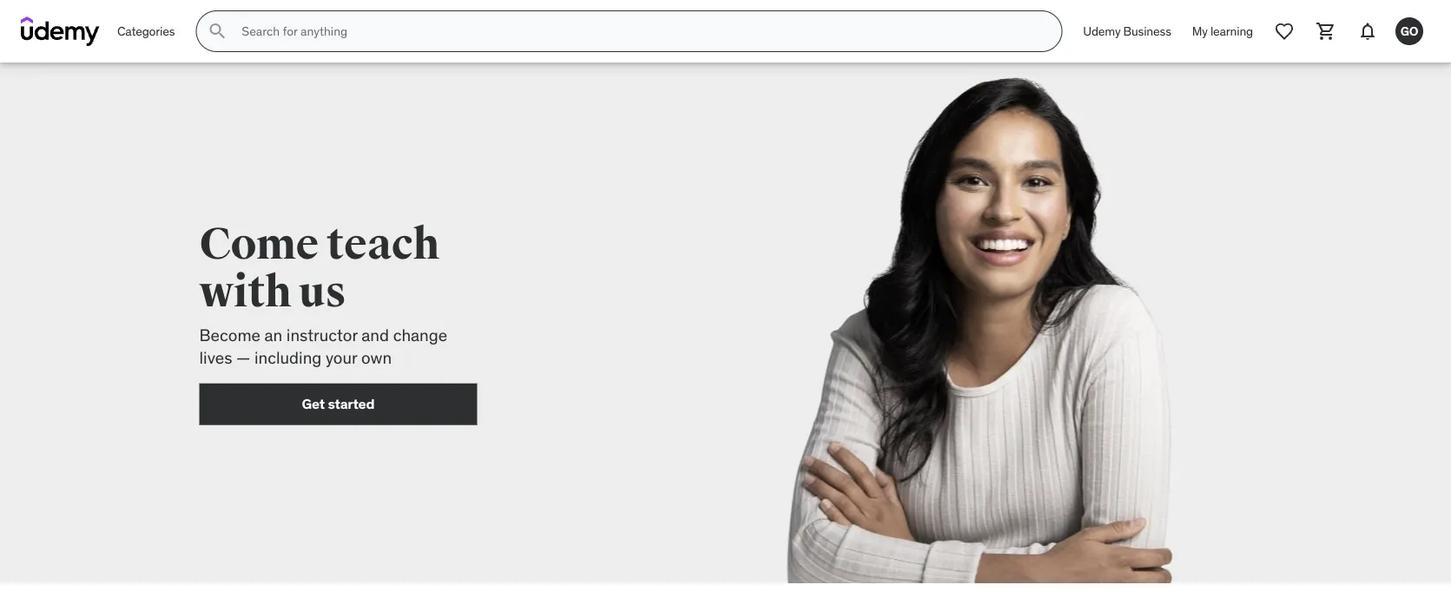 Task type: locate. For each thing, give the bounding box(es) containing it.
2 vertical spatial udemy
[[1019, 162, 1060, 178]]

categories
[[117, 23, 175, 39]]

go link
[[1389, 10, 1431, 52]]

change
[[393, 325, 448, 345]]

get started link
[[199, 384, 477, 426]]

your down instructor
[[326, 348, 357, 369]]

Search for anything text field
[[238, 17, 1041, 46]]

get inside the get your team access to over 25,000 top udemy courses, anytime, anywhere.
[[958, 85, 983, 104]]

anywhere.
[[1053, 121, 1125, 139]]

udemy up to
[[1084, 23, 1121, 39]]

come
[[199, 217, 319, 272]]

with
[[199, 265, 291, 320]]

my
[[1193, 23, 1208, 39]]

1 vertical spatial get
[[302, 395, 325, 413]]

0 horizontal spatial your
[[326, 348, 357, 369]]

udemy right the try
[[1019, 162, 1060, 178]]

udemy image
[[21, 17, 100, 46]]

business
[[1124, 23, 1172, 39], [1063, 162, 1115, 178]]

try udemy business
[[999, 162, 1115, 178]]

team
[[1019, 85, 1055, 104]]

0 horizontal spatial business
[[1063, 162, 1115, 178]]

1 vertical spatial your
[[326, 348, 357, 369]]

0 vertical spatial get
[[958, 85, 983, 104]]

shopping cart with 0 items image
[[1316, 21, 1337, 42]]

0 vertical spatial business
[[1124, 23, 1172, 39]]

own
[[361, 348, 392, 369]]

become
[[199, 325, 261, 345]]

25,000
[[963, 103, 1011, 121]]

get
[[958, 85, 983, 104], [302, 395, 325, 413]]

your left team
[[986, 85, 1016, 104]]

1 vertical spatial udemy
[[1041, 103, 1090, 121]]

including
[[255, 348, 322, 369]]

udemy inside try udemy business link
[[1019, 162, 1060, 178]]

come teach with us become an instructor and change lives — including your own
[[199, 217, 448, 369]]

1 horizontal spatial get
[[958, 85, 983, 104]]

business down anywhere.
[[1063, 162, 1115, 178]]

get left started
[[302, 395, 325, 413]]

go
[[1401, 23, 1419, 39]]

get left top
[[958, 85, 983, 104]]

udemy inside udemy business link
[[1084, 23, 1121, 39]]

0 vertical spatial udemy
[[1084, 23, 1121, 39]]

1 vertical spatial business
[[1063, 162, 1115, 178]]

1 horizontal spatial your
[[986, 85, 1016, 104]]

0 horizontal spatial get
[[302, 395, 325, 413]]

submit search image
[[207, 21, 228, 42]]

udemy right top
[[1041, 103, 1090, 121]]

udemy
[[1084, 23, 1121, 39], [1041, 103, 1090, 121], [1019, 162, 1060, 178]]

and
[[362, 325, 389, 345]]

business inside udemy business link
[[1124, 23, 1172, 39]]

get started
[[302, 395, 375, 413]]

notifications image
[[1358, 21, 1379, 42]]

0 vertical spatial your
[[986, 85, 1016, 104]]

business left my
[[1124, 23, 1172, 39]]

your inside the get your team access to over 25,000 top udemy courses, anytime, anywhere.
[[986, 85, 1016, 104]]

1 horizontal spatial business
[[1124, 23, 1172, 39]]

your
[[986, 85, 1016, 104], [326, 348, 357, 369]]

get your team access to over 25,000 top udemy courses, anytime, anywhere.
[[958, 85, 1157, 139]]



Task type: vqa. For each thing, say whether or not it's contained in the screenshot.
own
yes



Task type: describe. For each thing, give the bounding box(es) containing it.
over
[[1126, 85, 1157, 104]]

teach
[[327, 217, 440, 272]]

your inside the come teach with us become an instructor and change lives — including your own
[[326, 348, 357, 369]]

lives
[[199, 348, 232, 369]]

top
[[1014, 103, 1038, 121]]

try
[[999, 162, 1016, 178]]

wishlist image
[[1275, 21, 1295, 42]]

—
[[236, 348, 251, 369]]

my learning link
[[1182, 10, 1264, 52]]

learning
[[1211, 23, 1254, 39]]

courses,
[[1093, 103, 1152, 121]]

my learning
[[1193, 23, 1254, 39]]

to
[[1109, 85, 1123, 104]]

an
[[265, 325, 283, 345]]

anytime,
[[990, 121, 1050, 139]]

udemy business link
[[1073, 10, 1182, 52]]

try udemy business link
[[957, 152, 1157, 189]]

access
[[1058, 85, 1106, 104]]

get for get started
[[302, 395, 325, 413]]

get for get your team access to over 25,000 top udemy courses, anytime, anywhere.
[[958, 85, 983, 104]]

us
[[299, 265, 346, 320]]

instructor
[[287, 325, 358, 345]]

started
[[328, 395, 375, 413]]

udemy inside the get your team access to over 25,000 top udemy courses, anytime, anywhere.
[[1041, 103, 1090, 121]]

udemy business
[[1084, 23, 1172, 39]]

business inside try udemy business link
[[1063, 162, 1115, 178]]

categories button
[[107, 10, 185, 52]]



